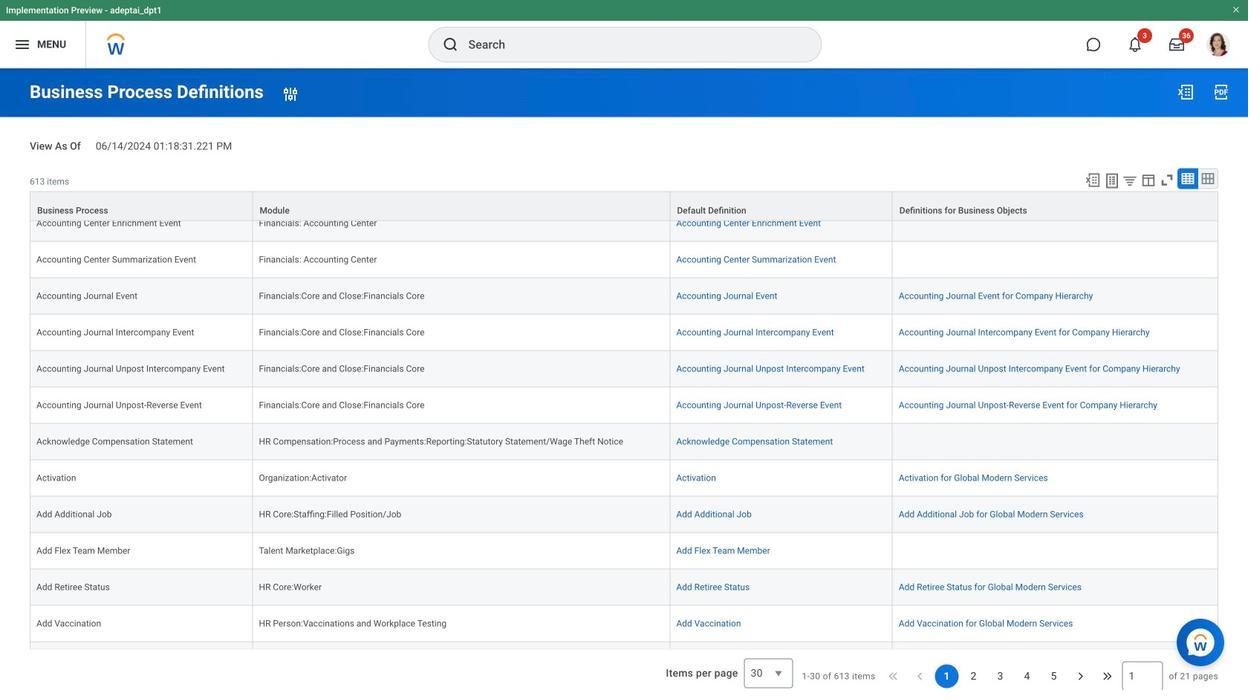 Task type: describe. For each thing, give the bounding box(es) containing it.
8 row from the top
[[30, 387, 1219, 424]]

5 row from the top
[[30, 278, 1219, 315]]

fullscreen image
[[1159, 172, 1176, 188]]

view printable version (pdf) image
[[1213, 83, 1231, 101]]

14 row from the top
[[30, 606, 1219, 642]]

10 row from the top
[[30, 460, 1219, 497]]

9 row from the top
[[30, 424, 1219, 460]]

chevron 2x left small image
[[886, 669, 901, 684]]

4 row from the top
[[30, 242, 1219, 278]]

export to excel image for view printable version (pdf) image
[[1177, 83, 1195, 101]]

chevron left small image
[[913, 669, 928, 684]]

3 row from the top
[[30, 205, 1219, 242]]

search image
[[442, 36, 460, 54]]

change selection image
[[282, 85, 299, 103]]

inbox large image
[[1170, 37, 1184, 52]]

justify image
[[13, 36, 31, 54]]

11 row from the top
[[30, 497, 1219, 533]]

export to worksheets image
[[1103, 172, 1121, 190]]

export to excel image for export to worksheets image
[[1085, 172, 1101, 188]]

1 row from the top
[[30, 169, 1219, 205]]

13 row from the top
[[30, 569, 1219, 606]]

chevron 2x right small image
[[1100, 669, 1115, 684]]



Task type: vqa. For each thing, say whether or not it's contained in the screenshot.
cell corresponding to 12th row from the bottom
yes



Task type: locate. For each thing, give the bounding box(es) containing it.
15 row from the top
[[30, 642, 1219, 679]]

list inside pagination element
[[935, 665, 1066, 688]]

pagination element
[[802, 650, 1219, 690]]

Go to page number text field
[[1122, 662, 1163, 690]]

chevron right small image
[[1073, 669, 1088, 684]]

export to excel image left export to worksheets image
[[1085, 172, 1101, 188]]

notifications large image
[[1128, 37, 1143, 52]]

table image
[[1181, 171, 1196, 186]]

banner
[[0, 0, 1248, 68]]

expand table image
[[1201, 171, 1216, 186]]

profile logan mcneil image
[[1207, 33, 1231, 60]]

0 horizontal spatial export to excel image
[[1085, 172, 1101, 188]]

row
[[30, 169, 1219, 205], [30, 191, 1219, 221], [30, 205, 1219, 242], [30, 242, 1219, 278], [30, 278, 1219, 315], [30, 315, 1219, 351], [30, 351, 1219, 387], [30, 387, 1219, 424], [30, 424, 1219, 460], [30, 460, 1219, 497], [30, 497, 1219, 533], [30, 533, 1219, 569], [30, 569, 1219, 606], [30, 606, 1219, 642], [30, 642, 1219, 679]]

toolbar
[[1078, 168, 1219, 191]]

Search Workday  search field
[[469, 28, 791, 61]]

cell
[[893, 169, 1219, 205], [893, 205, 1219, 242], [893, 242, 1219, 278], [893, 424, 1219, 460], [893, 533, 1219, 569], [30, 642, 253, 679], [253, 642, 670, 679], [670, 642, 893, 679], [893, 642, 1219, 679]]

1 vertical spatial export to excel image
[[1085, 172, 1101, 188]]

status inside pagination element
[[802, 670, 876, 682]]

status
[[802, 670, 876, 682]]

export to excel image
[[1177, 83, 1195, 101], [1085, 172, 1101, 188]]

select to filter grid data image
[[1122, 173, 1138, 188]]

2 row from the top
[[30, 191, 1219, 221]]

click to view/edit grid preferences image
[[1141, 172, 1157, 188]]

7 row from the top
[[30, 351, 1219, 387]]

export to excel image left view printable version (pdf) image
[[1177, 83, 1195, 101]]

0 vertical spatial export to excel image
[[1177, 83, 1195, 101]]

Choose an option text field
[[744, 659, 793, 688]]

6 row from the top
[[30, 315, 1219, 351]]

12 row from the top
[[30, 533, 1219, 569]]

list
[[935, 665, 1066, 688]]

1 horizontal spatial export to excel image
[[1177, 83, 1195, 101]]

items per page element
[[664, 650, 793, 690]]

main content
[[0, 68, 1248, 690]]

close environment banner image
[[1232, 5, 1241, 14]]



